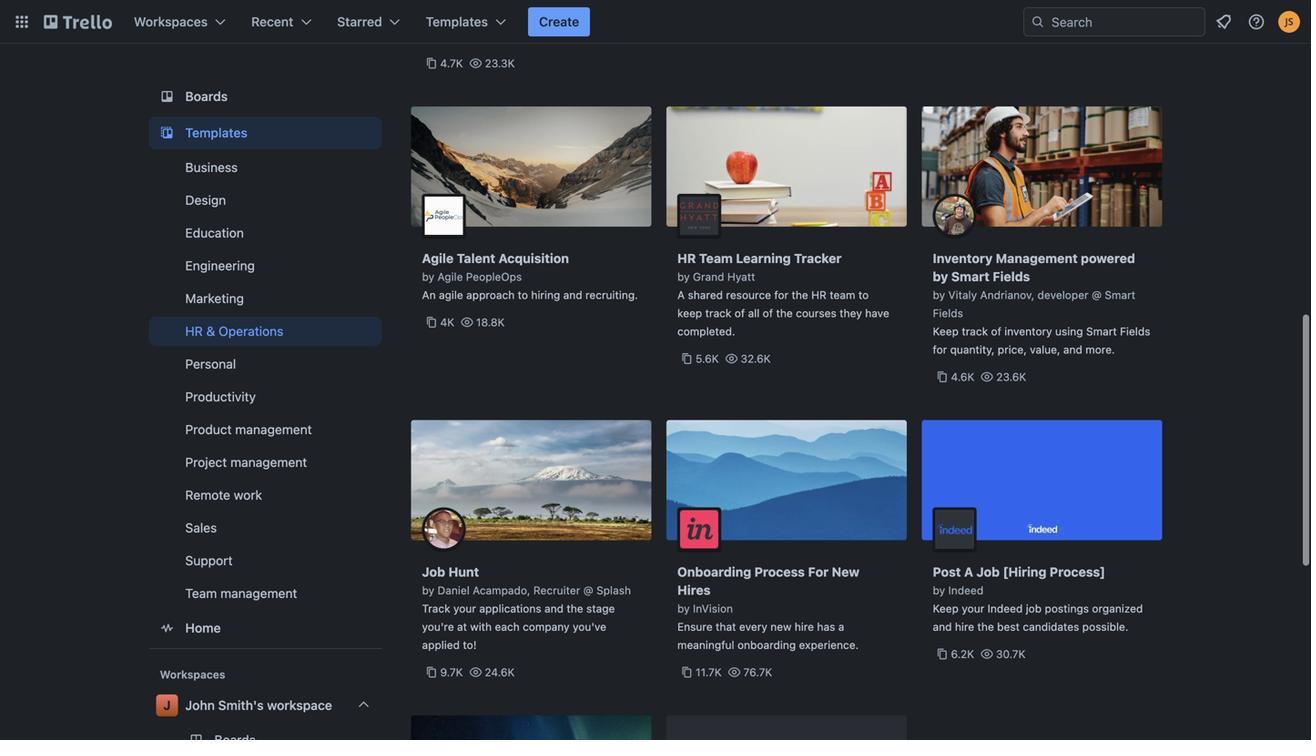 Task type: vqa. For each thing, say whether or not it's contained in the screenshot.


Task type: describe. For each thing, give the bounding box(es) containing it.
job inside post a job [hiring process] by indeed keep your indeed job postings organized and hire the best candidates possible.
[[977, 565, 1000, 580]]

agile talent acquisition by agile peopleops an agile approach to hiring and recruiting.
[[422, 251, 638, 301]]

marketing link
[[149, 284, 382, 313]]

home image
[[156, 617, 178, 639]]

job inside job hunt by daniel acampado, recruiter @ splash track your applications and the stage you're at with each company you've applied to!
[[422, 565, 445, 580]]

hr team learning tracker by grand hyatt a shared resource for the hr team to keep track of all of the courses they have completed.
[[677, 251, 889, 338]]

1 vertical spatial indeed
[[988, 602, 1023, 615]]

by left 'vitaly'
[[933, 289, 945, 301]]

best
[[997, 621, 1020, 633]]

john smith (johnsmith38824343) image
[[1278, 11, 1300, 33]]

value,
[[1030, 343, 1060, 356]]

&
[[206, 324, 215, 339]]

1 vertical spatial workspaces
[[160, 668, 225, 681]]

peopleops
[[466, 270, 522, 283]]

onboarding inside onboarding process for new hires by invision ensure that every new hire has a meaningful onboarding experience.
[[737, 639, 796, 651]]

daniel acampado, recruiter @ splash image
[[422, 508, 466, 551]]

keep inside post a job [hiring process] by indeed keep your indeed job postings organized and hire the best candidates possible.
[[933, 602, 959, 615]]

they inside hr team learning tracker by grand hyatt a shared resource for the hr team to keep track of all of the courses they have completed.
[[840, 307, 862, 320]]

running.
[[444, 30, 486, 42]]

invision image
[[677, 508, 721, 551]]

hr for hr & operations
[[185, 324, 203, 339]]

2 vertical spatial fields
[[1120, 325, 1150, 338]]

for
[[808, 565, 829, 580]]

that
[[716, 621, 736, 633]]

hr & operations
[[185, 324, 283, 339]]

process
[[755, 565, 805, 580]]

an
[[422, 289, 436, 301]]

1 vertical spatial smart
[[1105, 289, 1136, 301]]

sales
[[185, 520, 217, 535]]

0 horizontal spatial indeed
[[948, 584, 984, 597]]

hiring
[[531, 289, 560, 301]]

personal
[[185, 356, 236, 371]]

and inside agile talent acquisition by agile peopleops an agile approach to hiring and recruiting.
[[563, 289, 582, 301]]

hr & operations link
[[149, 317, 382, 346]]

management
[[996, 251, 1078, 266]]

positive
[[599, 0, 639, 6]]

templates link
[[149, 117, 382, 149]]

[hiring
[[1003, 565, 1047, 580]]

a inside onboarding process for new hires by invision ensure that every new hire has a meaningful onboarding experience.
[[838, 621, 844, 633]]

your inside post a job [hiring process] by indeed keep your indeed job postings organized and hire the best candidates possible.
[[962, 602, 985, 615]]

the inside post a job [hiring process] by indeed keep your indeed job postings organized and hire the best candidates possible.
[[977, 621, 994, 633]]

invision
[[693, 602, 733, 615]]

by inside hr team learning tracker by grand hyatt a shared resource for the hr team to keep track of all of the courses they have completed.
[[677, 270, 690, 283]]

price,
[[998, 343, 1027, 356]]

daniel
[[438, 584, 470, 597]]

helps
[[521, 0, 549, 6]]

they inside proper onboarding helps ensure a positive experience for new hires as they get up and running.
[[566, 11, 589, 24]]

track
[[422, 602, 450, 615]]

project management link
[[149, 448, 382, 477]]

76.7k
[[743, 666, 772, 679]]

team
[[830, 289, 855, 301]]

management for product management
[[235, 422, 312, 437]]

developer
[[1038, 289, 1089, 301]]

track inside hr team learning tracker by grand hyatt a shared resource for the hr team to keep track of all of the courses they have completed.
[[705, 307, 732, 320]]

operations
[[219, 324, 283, 339]]

you're
[[422, 621, 454, 633]]

for inside proper onboarding helps ensure a positive experience for new hires as they get up and running.
[[482, 11, 496, 24]]

applications
[[479, 602, 541, 615]]

tracker
[[794, 251, 842, 266]]

remote work
[[185, 488, 262, 503]]

create
[[539, 14, 579, 29]]

acquisition
[[499, 251, 569, 266]]

and inside job hunt by daniel acampado, recruiter @ splash track your applications and the stage you're at with each company you've applied to!
[[545, 602, 564, 615]]

your inside job hunt by daniel acampado, recruiter @ splash track your applications and the stage you're at with each company you've applied to!
[[453, 602, 476, 615]]

vitaly andrianov, developer @ smart fields image
[[933, 194, 977, 238]]

recruiter
[[533, 584, 580, 597]]

have
[[865, 307, 889, 320]]

to inside hr team learning tracker by grand hyatt a shared resource for the hr team to keep track of all of the courses they have completed.
[[858, 289, 869, 301]]

andrianov,
[[980, 289, 1034, 301]]

more.
[[1086, 343, 1115, 356]]

home
[[185, 621, 221, 636]]

24.6k
[[485, 666, 515, 679]]

remote
[[185, 488, 230, 503]]

product management link
[[149, 415, 382, 444]]

approach
[[466, 289, 515, 301]]

you've
[[573, 621, 606, 633]]

new inside proper onboarding helps ensure a positive experience for new hires as they get up and running.
[[499, 11, 520, 24]]

splash
[[596, 584, 631, 597]]

courses
[[796, 307, 837, 320]]

open information menu image
[[1247, 13, 1266, 31]]

0 horizontal spatial of
[[735, 307, 745, 320]]

education
[[185, 225, 244, 240]]

completed.
[[677, 325, 735, 338]]

inventory management powered by smart fields by vitaly andrianov, developer @ smart fields keep track of inventory using smart fields for quantity, price, value, and more.
[[933, 251, 1150, 356]]

at
[[457, 621, 467, 633]]

business link
[[149, 153, 382, 182]]

by inside job hunt by daniel acampado, recruiter @ splash track your applications and the stage you're at with each company you've applied to!
[[422, 584, 434, 597]]

proper onboarding helps ensure a positive experience for new hires as they get up and running.
[[422, 0, 639, 42]]

job
[[1026, 602, 1042, 615]]

1 horizontal spatial of
[[763, 307, 773, 320]]

home link
[[149, 612, 382, 645]]

hires
[[523, 11, 548, 24]]

education link
[[149, 219, 382, 248]]

templates inside the templates link
[[185, 125, 248, 140]]

john
[[185, 698, 215, 713]]

learning
[[736, 251, 791, 266]]

john smith's workspace
[[185, 698, 332, 713]]

indeed image
[[933, 508, 977, 551]]

search image
[[1031, 15, 1045, 29]]

productivity
[[185, 389, 256, 404]]

meaningful
[[677, 639, 734, 651]]

new inside onboarding process for new hires by invision ensure that every new hire has a meaningful onboarding experience.
[[770, 621, 792, 633]]

shared
[[688, 289, 723, 301]]

engineering
[[185, 258, 255, 273]]

hr for hr team learning tracker by grand hyatt a shared resource for the hr team to keep track of all of the courses they have completed.
[[677, 251, 696, 266]]

by inside post a job [hiring process] by indeed keep your indeed job postings organized and hire the best candidates possible.
[[933, 584, 945, 597]]

of inside the inventory management powered by smart fields by vitaly andrianov, developer @ smart fields keep track of inventory using smart fields for quantity, price, value, and more.
[[991, 325, 1002, 338]]

primary element
[[0, 0, 1311, 44]]

by down inventory
[[933, 269, 948, 284]]

product management
[[185, 422, 312, 437]]

with
[[470, 621, 492, 633]]

postings
[[1045, 602, 1089, 615]]

inventory
[[933, 251, 993, 266]]

6.2k
[[951, 648, 974, 661]]



Task type: locate. For each thing, give the bounding box(es) containing it.
2 to from the left
[[858, 289, 869, 301]]

onboarding process for new hires by invision ensure that every new hire has a meaningful onboarding experience.
[[677, 565, 860, 651]]

hires
[[677, 583, 711, 598]]

0 horizontal spatial @
[[583, 584, 593, 597]]

1 keep from the top
[[933, 325, 959, 338]]

project management
[[185, 455, 307, 470]]

track up quantity,
[[962, 325, 988, 338]]

for left quantity,
[[933, 343, 947, 356]]

0 horizontal spatial for
[[482, 11, 496, 24]]

the up the you've
[[567, 602, 583, 615]]

template board image
[[156, 122, 178, 144]]

0 horizontal spatial to
[[518, 289, 528, 301]]

a right has
[[838, 621, 844, 633]]

0 vertical spatial for
[[482, 11, 496, 24]]

fields up andrianov,
[[993, 269, 1030, 284]]

resource
[[726, 289, 771, 301]]

1 horizontal spatial they
[[840, 307, 862, 320]]

they down ensure
[[566, 11, 589, 24]]

smart down inventory
[[951, 269, 990, 284]]

agile up agile
[[438, 270, 463, 283]]

1 vertical spatial @
[[583, 584, 593, 597]]

0 vertical spatial keep
[[933, 325, 959, 338]]

experience.
[[799, 639, 859, 651]]

team
[[699, 251, 733, 266], [185, 586, 217, 601]]

team inside hr team learning tracker by grand hyatt a shared resource for the hr team to keep track of all of the courses they have completed.
[[699, 251, 733, 266]]

2 vertical spatial for
[[933, 343, 947, 356]]

1 vertical spatial track
[[962, 325, 988, 338]]

new right every
[[770, 621, 792, 633]]

indeed up best
[[988, 602, 1023, 615]]

keep up quantity,
[[933, 325, 959, 338]]

hunt
[[448, 565, 479, 580]]

the inside job hunt by daniel acampado, recruiter @ splash track your applications and the stage you're at with each company you've applied to!
[[567, 602, 583, 615]]

2 hire from the left
[[955, 621, 974, 633]]

for
[[482, 11, 496, 24], [774, 289, 789, 301], [933, 343, 947, 356]]

vitaly
[[948, 289, 977, 301]]

agile peopleops image
[[422, 194, 466, 238]]

templates up business
[[185, 125, 248, 140]]

1 horizontal spatial indeed
[[988, 602, 1023, 615]]

0 vertical spatial management
[[235, 422, 312, 437]]

and down experience
[[422, 30, 441, 42]]

1 horizontal spatial onboarding
[[737, 639, 796, 651]]

track up completed.
[[705, 307, 732, 320]]

and down using
[[1063, 343, 1083, 356]]

management down product management link on the left of the page
[[230, 455, 307, 470]]

onboarding inside proper onboarding helps ensure a positive experience for new hires as they get up and running.
[[460, 0, 518, 6]]

create button
[[528, 7, 590, 36]]

smart up the more.
[[1086, 325, 1117, 338]]

onboarding down every
[[737, 639, 796, 651]]

team management
[[185, 586, 297, 601]]

to!
[[463, 639, 477, 651]]

1 vertical spatial templates
[[185, 125, 248, 140]]

a inside post a job [hiring process] by indeed keep your indeed job postings organized and hire the best candidates possible.
[[964, 565, 973, 580]]

hyatt
[[727, 270, 755, 283]]

templates
[[426, 14, 488, 29], [185, 125, 248, 140]]

1 horizontal spatial a
[[964, 565, 973, 580]]

to right team
[[858, 289, 869, 301]]

a up get
[[590, 0, 596, 6]]

2 horizontal spatial hr
[[811, 289, 827, 301]]

design link
[[149, 186, 382, 215]]

all
[[748, 307, 760, 320]]

each
[[495, 621, 520, 633]]

for up running.
[[482, 11, 496, 24]]

post a job [hiring process] by indeed keep your indeed job postings organized and hire the best candidates possible.
[[933, 565, 1143, 633]]

@ up the stage
[[583, 584, 593, 597]]

job left [hiring
[[977, 565, 1000, 580]]

team up grand
[[699, 251, 733, 266]]

0 horizontal spatial a
[[590, 0, 596, 6]]

0 horizontal spatial fields
[[933, 307, 963, 320]]

1 horizontal spatial team
[[699, 251, 733, 266]]

agile up an
[[422, 251, 454, 266]]

of up price,
[[991, 325, 1002, 338]]

management
[[235, 422, 312, 437], [230, 455, 307, 470], [220, 586, 297, 601]]

23.6k
[[996, 371, 1026, 383]]

new
[[832, 565, 860, 580]]

1 vertical spatial a
[[838, 621, 844, 633]]

1 hire from the left
[[795, 621, 814, 633]]

ensure
[[552, 0, 587, 6]]

of
[[735, 307, 745, 320], [763, 307, 773, 320], [991, 325, 1002, 338]]

1 vertical spatial they
[[840, 307, 862, 320]]

2 vertical spatial smart
[[1086, 325, 1117, 338]]

0 horizontal spatial your
[[453, 602, 476, 615]]

2 your from the left
[[962, 602, 985, 615]]

to
[[518, 289, 528, 301], [858, 289, 869, 301]]

0 horizontal spatial team
[[185, 586, 217, 601]]

job
[[422, 565, 445, 580], [977, 565, 1000, 580]]

hr up courses
[[811, 289, 827, 301]]

recent
[[251, 14, 293, 29]]

0 vertical spatial a
[[590, 0, 596, 6]]

and inside proper onboarding helps ensure a positive experience for new hires as they get up and running.
[[422, 30, 441, 42]]

onboarding up templates popup button
[[460, 0, 518, 6]]

0 vertical spatial agile
[[422, 251, 454, 266]]

post
[[933, 565, 961, 580]]

recruiting.
[[585, 289, 638, 301]]

new left hires
[[499, 11, 520, 24]]

by down hires on the right bottom of page
[[677, 602, 690, 615]]

1 vertical spatial fields
[[933, 307, 963, 320]]

a right post
[[964, 565, 973, 580]]

hr up grand
[[677, 251, 696, 266]]

@ inside job hunt by daniel acampado, recruiter @ splash track your applications and the stage you're at with each company you've applied to!
[[583, 584, 593, 597]]

0 vertical spatial new
[[499, 11, 520, 24]]

@ inside the inventory management powered by smart fields by vitaly andrianov, developer @ smart fields keep track of inventory using smart fields for quantity, price, value, and more.
[[1092, 289, 1102, 301]]

1 vertical spatial new
[[770, 621, 792, 633]]

hire inside onboarding process for new hires by invision ensure that every new hire has a meaningful onboarding experience.
[[795, 621, 814, 633]]

of right the all
[[763, 307, 773, 320]]

organized
[[1092, 602, 1143, 615]]

a up keep
[[677, 289, 685, 301]]

1 vertical spatial hr
[[811, 289, 827, 301]]

recent button
[[240, 7, 323, 36]]

management for project management
[[230, 455, 307, 470]]

a inside hr team learning tracker by grand hyatt a shared resource for the hr team to keep track of all of the courses they have completed.
[[677, 289, 685, 301]]

2 job from the left
[[977, 565, 1000, 580]]

0 notifications image
[[1213, 11, 1235, 33]]

fields
[[993, 269, 1030, 284], [933, 307, 963, 320], [1120, 325, 1150, 338]]

and up 6.2k
[[933, 621, 952, 633]]

0 horizontal spatial they
[[566, 11, 589, 24]]

0 vertical spatial hr
[[677, 251, 696, 266]]

32.6k
[[741, 352, 771, 365]]

workspaces up board image
[[134, 14, 208, 29]]

process]
[[1050, 565, 1105, 580]]

team down support
[[185, 586, 217, 601]]

for right resource on the right top of the page
[[774, 289, 789, 301]]

4k
[[440, 316, 454, 329]]

smart down powered
[[1105, 289, 1136, 301]]

product
[[185, 422, 232, 437]]

candidates
[[1023, 621, 1079, 633]]

agile
[[422, 251, 454, 266], [438, 270, 463, 283]]

0 vertical spatial @
[[1092, 289, 1102, 301]]

1 horizontal spatial fields
[[993, 269, 1030, 284]]

the left best
[[977, 621, 994, 633]]

management for team management
[[220, 586, 297, 601]]

hire left has
[[795, 621, 814, 633]]

1 vertical spatial onboarding
[[737, 639, 796, 651]]

1 vertical spatial agile
[[438, 270, 463, 283]]

for inside the inventory management powered by smart fields by vitaly andrianov, developer @ smart fields keep track of inventory using smart fields for quantity, price, value, and more.
[[933, 343, 947, 356]]

design
[[185, 193, 226, 208]]

powered
[[1081, 251, 1135, 266]]

0 vertical spatial smart
[[951, 269, 990, 284]]

18.8k
[[476, 316, 505, 329]]

2 keep from the top
[[933, 602, 959, 615]]

1 horizontal spatial @
[[1092, 289, 1102, 301]]

1 vertical spatial a
[[964, 565, 973, 580]]

by up an
[[422, 270, 434, 283]]

1 horizontal spatial track
[[962, 325, 988, 338]]

back to home image
[[44, 7, 112, 36]]

experience
[[422, 11, 479, 24]]

by down post
[[933, 584, 945, 597]]

remote work link
[[149, 481, 382, 510]]

0 vertical spatial onboarding
[[460, 0, 518, 6]]

keep inside the inventory management powered by smart fields by vitaly andrianov, developer @ smart fields keep track of inventory using smart fields for quantity, price, value, and more.
[[933, 325, 959, 338]]

talent
[[457, 251, 495, 266]]

keep
[[677, 307, 702, 320]]

5.6k
[[696, 352, 719, 365]]

smith's
[[218, 698, 264, 713]]

4.6k
[[951, 371, 975, 383]]

applied
[[422, 639, 460, 651]]

of left the all
[[735, 307, 745, 320]]

1 horizontal spatial job
[[977, 565, 1000, 580]]

management down support link
[[220, 586, 297, 601]]

1 horizontal spatial to
[[858, 289, 869, 301]]

productivity link
[[149, 382, 382, 412]]

0 vertical spatial fields
[[993, 269, 1030, 284]]

the up courses
[[792, 289, 808, 301]]

a
[[590, 0, 596, 6], [838, 621, 844, 633]]

1 horizontal spatial for
[[774, 289, 789, 301]]

business
[[185, 160, 238, 175]]

hr left &
[[185, 324, 203, 339]]

your up 6.2k
[[962, 602, 985, 615]]

by inside onboarding process for new hires by invision ensure that every new hire has a meaningful onboarding experience.
[[677, 602, 690, 615]]

1 your from the left
[[453, 602, 476, 615]]

boards
[[185, 89, 228, 104]]

your up at
[[453, 602, 476, 615]]

for inside hr team learning tracker by grand hyatt a shared resource for the hr team to keep track of all of the courses they have completed.
[[774, 289, 789, 301]]

they down team
[[840, 307, 862, 320]]

1 horizontal spatial your
[[962, 602, 985, 615]]

job hunt by daniel acampado, recruiter @ splash track your applications and the stage you're at with each company you've applied to!
[[422, 565, 631, 651]]

keep
[[933, 325, 959, 338], [933, 602, 959, 615]]

project
[[185, 455, 227, 470]]

1 to from the left
[[518, 289, 528, 301]]

0 horizontal spatial a
[[677, 289, 685, 301]]

workspaces inside popup button
[[134, 14, 208, 29]]

quantity,
[[950, 343, 995, 356]]

a
[[677, 289, 685, 301], [964, 565, 973, 580]]

hire up 6.2k
[[955, 621, 974, 633]]

proper
[[422, 0, 456, 6]]

hr
[[677, 251, 696, 266], [811, 289, 827, 301], [185, 324, 203, 339]]

0 vertical spatial a
[[677, 289, 685, 301]]

j
[[163, 698, 171, 713]]

1 vertical spatial management
[[230, 455, 307, 470]]

the right the all
[[776, 307, 793, 320]]

0 vertical spatial they
[[566, 11, 589, 24]]

workspaces button
[[123, 7, 237, 36]]

Search field
[[1045, 8, 1205, 36]]

0 horizontal spatial hr
[[185, 324, 203, 339]]

templates up running.
[[426, 14, 488, 29]]

0 vertical spatial team
[[699, 251, 733, 266]]

0 vertical spatial indeed
[[948, 584, 984, 597]]

possible.
[[1082, 621, 1129, 633]]

company
[[523, 621, 570, 633]]

templates inside templates popup button
[[426, 14, 488, 29]]

2 horizontal spatial fields
[[1120, 325, 1150, 338]]

acampado,
[[473, 584, 530, 597]]

1 horizontal spatial a
[[838, 621, 844, 633]]

management inside "link"
[[230, 455, 307, 470]]

and down recruiter
[[545, 602, 564, 615]]

0 horizontal spatial hire
[[795, 621, 814, 633]]

0 horizontal spatial onboarding
[[460, 0, 518, 6]]

by left grand
[[677, 270, 690, 283]]

and inside the inventory management powered by smart fields by vitaly andrianov, developer @ smart fields keep track of inventory using smart fields for quantity, price, value, and more.
[[1063, 343, 1083, 356]]

management down the productivity link
[[235, 422, 312, 437]]

0 horizontal spatial new
[[499, 11, 520, 24]]

support
[[185, 553, 233, 568]]

@ right developer
[[1092, 289, 1102, 301]]

0 vertical spatial workspaces
[[134, 14, 208, 29]]

job up daniel
[[422, 565, 445, 580]]

track inside the inventory management powered by smart fields by vitaly andrianov, developer @ smart fields keep track of inventory using smart fields for quantity, price, value, and more.
[[962, 325, 988, 338]]

up
[[612, 11, 625, 24]]

1 vertical spatial keep
[[933, 602, 959, 615]]

2 horizontal spatial for
[[933, 343, 947, 356]]

by inside agile talent acquisition by agile peopleops an agile approach to hiring and recruiting.
[[422, 270, 434, 283]]

every
[[739, 621, 767, 633]]

team management link
[[149, 579, 382, 608]]

0 horizontal spatial track
[[705, 307, 732, 320]]

by
[[933, 269, 948, 284], [422, 270, 434, 283], [677, 270, 690, 283], [933, 289, 945, 301], [422, 584, 434, 597], [933, 584, 945, 597], [677, 602, 690, 615]]

board image
[[156, 86, 178, 107]]

and inside post a job [hiring process] by indeed keep your indeed job postings organized and hire the best candidates possible.
[[933, 621, 952, 633]]

to left hiring
[[518, 289, 528, 301]]

indeed down post
[[948, 584, 984, 597]]

templates button
[[415, 7, 517, 36]]

track
[[705, 307, 732, 320], [962, 325, 988, 338]]

a inside proper onboarding helps ensure a positive experience for new hires as they get up and running.
[[590, 0, 596, 6]]

1 vertical spatial team
[[185, 586, 217, 601]]

hire inside post a job [hiring process] by indeed keep your indeed job postings organized and hire the best candidates possible.
[[955, 621, 974, 633]]

0 vertical spatial templates
[[426, 14, 488, 29]]

grand hyatt image
[[677, 194, 721, 238]]

0 horizontal spatial templates
[[185, 125, 248, 140]]

fields down 'vitaly'
[[933, 307, 963, 320]]

workspaces up john
[[160, 668, 225, 681]]

1 horizontal spatial templates
[[426, 14, 488, 29]]

to inside agile talent acquisition by agile peopleops an agile approach to hiring and recruiting.
[[518, 289, 528, 301]]

fields right using
[[1120, 325, 1150, 338]]

and right hiring
[[563, 289, 582, 301]]

has
[[817, 621, 835, 633]]

1 horizontal spatial hire
[[955, 621, 974, 633]]

2 horizontal spatial of
[[991, 325, 1002, 338]]

0 vertical spatial track
[[705, 307, 732, 320]]

1 horizontal spatial new
[[770, 621, 792, 633]]

1 job from the left
[[422, 565, 445, 580]]

1 vertical spatial for
[[774, 289, 789, 301]]

1 horizontal spatial hr
[[677, 251, 696, 266]]

by up track
[[422, 584, 434, 597]]

keep down post
[[933, 602, 959, 615]]

2 vertical spatial management
[[220, 586, 297, 601]]

2 vertical spatial hr
[[185, 324, 203, 339]]

onboarding
[[460, 0, 518, 6], [737, 639, 796, 651]]

inventory
[[1005, 325, 1052, 338]]

0 horizontal spatial job
[[422, 565, 445, 580]]



